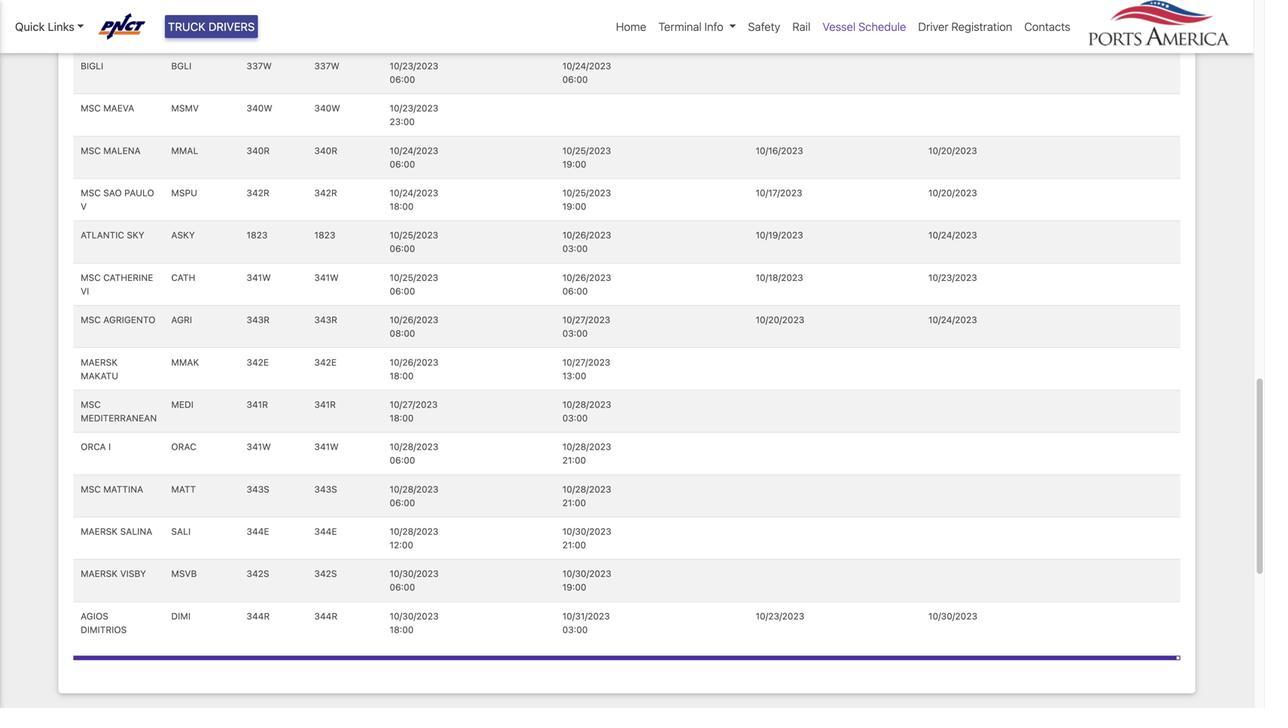 Task type: describe. For each thing, give the bounding box(es) containing it.
taco
[[171, 18, 196, 29]]

19:00 for 10/24/2023 06:00
[[563, 159, 587, 169]]

medi
[[171, 399, 194, 410]]

10/30/2023 for 18:00
[[390, 611, 439, 622]]

msc mattina
[[81, 484, 143, 495]]

msc mediterranean
[[81, 399, 157, 423]]

10/20/2023 for 342r
[[929, 188, 978, 198]]

342a
[[247, 18, 270, 29]]

tavvishi
[[103, 18, 143, 29]]

10/31/2023
[[563, 611, 610, 622]]

truck drivers link
[[165, 15, 258, 38]]

06:00 for asky
[[390, 244, 415, 254]]

10/28/2023 21:00 for 343s
[[563, 484, 612, 508]]

quick links
[[15, 20, 75, 33]]

paulo
[[124, 188, 154, 198]]

2 343s from the left
[[314, 484, 337, 495]]

msc agrigento
[[81, 315, 156, 325]]

10/31/2023 03:00
[[563, 611, 610, 635]]

10/28/2023 06:00 for 343s
[[390, 484, 439, 508]]

quick
[[15, 20, 45, 33]]

10/18/2023
[[756, 272, 804, 283]]

truck drivers
[[168, 20, 255, 33]]

bigli
[[81, 61, 103, 71]]

vessel
[[823, 20, 856, 33]]

10/28/2023 up '12:00'
[[390, 526, 439, 537]]

10/26/2023 06:00
[[563, 272, 612, 296]]

18:00 for 10/26/2023 18:00
[[390, 371, 414, 381]]

2 1823 from the left
[[314, 230, 336, 241]]

2 342s from the left
[[314, 569, 337, 579]]

vi
[[81, 286, 89, 296]]

sao
[[103, 188, 122, 198]]

atlantic sky
[[81, 230, 145, 241]]

08:00
[[390, 328, 415, 339]]

orac
[[171, 442, 196, 452]]

10/26/2023 18:00
[[390, 357, 439, 381]]

03:00 for 10/28/2023 03:00
[[563, 413, 588, 423]]

dimitrios
[[81, 625, 127, 635]]

1 344e from the left
[[247, 526, 269, 537]]

10/28/2023 12:00
[[390, 526, 439, 550]]

truck
[[168, 20, 206, 33]]

1 343s from the left
[[247, 484, 270, 495]]

18:00 for 10/30/2023 18:00
[[390, 625, 414, 635]]

malena
[[103, 145, 141, 156]]

quick links link
[[15, 18, 84, 35]]

10/24/2023 18:00
[[390, 188, 439, 212]]

18:00 for 10/27/2023 18:00
[[390, 413, 414, 423]]

21:00 for 344e
[[563, 540, 586, 550]]

10/30/2023 21:00
[[563, 526, 612, 550]]

vessel schedule
[[823, 20, 907, 33]]

salina
[[120, 526, 152, 537]]

10/28/2023 21:00 for 341w
[[563, 442, 612, 466]]

1 341r from the left
[[247, 399, 268, 410]]

13:00
[[563, 371, 587, 381]]

makatu
[[81, 371, 118, 381]]

10/26/2023 03:00
[[563, 230, 612, 254]]

10/30/2023 for 19:00
[[563, 569, 612, 579]]

agios dimitrios
[[81, 611, 127, 635]]

agri
[[171, 315, 192, 325]]

03:00 for 10/26/2023 03:00
[[563, 244, 588, 254]]

maersk visby
[[81, 569, 146, 579]]

06:00 for orac
[[390, 455, 415, 466]]

23:00
[[390, 117, 415, 127]]

03:00 for 10/27/2023 03:00
[[563, 328, 588, 339]]

atlantic
[[81, 230, 124, 241]]

msc tavvishi
[[81, 18, 143, 29]]

2 343r from the left
[[314, 315, 338, 325]]

terminal info
[[659, 20, 724, 33]]

vessel schedule link
[[817, 12, 913, 41]]

1 344r from the left
[[247, 611, 270, 622]]

10/26/2023 08:00
[[390, 315, 439, 339]]

driver
[[919, 20, 949, 33]]

2 342e from the left
[[314, 357, 337, 368]]

terminal info link
[[653, 12, 742, 41]]

10/27/2023 03:00
[[563, 315, 611, 339]]

21:00 for 341w
[[563, 455, 586, 466]]

12:00
[[390, 540, 414, 550]]

21:00 for 343s
[[563, 498, 586, 508]]

driver registration link
[[913, 12, 1019, 41]]

maersk makatu
[[81, 357, 118, 381]]

1 horizontal spatial 10/24/2023 06:00
[[563, 61, 612, 85]]

home
[[616, 20, 647, 33]]

sali
[[171, 526, 191, 537]]

10/25/2023 19:00 for 10/24/2023 06:00
[[563, 145, 611, 169]]

1 342s from the left
[[247, 569, 269, 579]]

2 340r from the left
[[314, 145, 338, 156]]

19:00 for 10/24/2023 18:00
[[563, 201, 587, 212]]

msc malena
[[81, 145, 141, 156]]

msc maeva
[[81, 103, 134, 114]]

orca i
[[81, 442, 111, 452]]

06:00 for matt
[[390, 498, 415, 508]]

19:00 for 10/30/2023 06:00
[[563, 582, 587, 593]]

i
[[109, 442, 111, 452]]

agios
[[81, 611, 108, 622]]

1 342e from the left
[[247, 357, 269, 368]]

contacts link
[[1019, 12, 1077, 41]]

terminal
[[659, 20, 702, 33]]

orca
[[81, 442, 106, 452]]

10/30/2023 18:00
[[390, 611, 439, 635]]

18:00 for 10/24/2023 18:00
[[390, 201, 414, 212]]

drivers
[[209, 20, 255, 33]]

06:00 for msvb
[[390, 582, 415, 593]]

2 341r from the left
[[314, 399, 336, 410]]

10/16/2023
[[756, 145, 804, 156]]

visby
[[120, 569, 146, 579]]

10/28/2023 03:00
[[563, 399, 612, 423]]

maeva
[[103, 103, 134, 114]]

06:00 for bgli
[[390, 74, 415, 85]]

links
[[48, 20, 75, 33]]

2 344e from the left
[[314, 526, 337, 537]]

mediterranean
[[81, 413, 157, 423]]

10/20/2023 for 342a
[[929, 18, 978, 29]]

10/27/2023 18:00
[[390, 399, 438, 423]]

registration
[[952, 20, 1013, 33]]

2 340w from the left
[[314, 103, 340, 114]]

v
[[81, 201, 87, 212]]

dimi
[[171, 611, 191, 622]]

2 337w from the left
[[314, 61, 340, 71]]

contacts
[[1025, 20, 1071, 33]]

rail link
[[787, 12, 817, 41]]

10/27/2023 for 13:00
[[563, 357, 611, 368]]

1 337w from the left
[[247, 61, 272, 71]]



Task type: vqa. For each thing, say whether or not it's contained in the screenshot.


Task type: locate. For each thing, give the bounding box(es) containing it.
1 horizontal spatial 340r
[[314, 145, 338, 156]]

1 342r from the left
[[247, 188, 270, 198]]

4 18:00 from the top
[[390, 625, 414, 635]]

4 msc from the top
[[81, 188, 101, 198]]

2 18:00 from the top
[[390, 371, 414, 381]]

msmv
[[171, 103, 199, 114]]

343r
[[247, 315, 270, 325], [314, 315, 338, 325]]

10/23/2023
[[390, 61, 439, 71], [390, 103, 439, 114], [929, 272, 978, 283], [756, 611, 805, 622]]

5 msc from the top
[[81, 272, 101, 283]]

2 vertical spatial 10/27/2023
[[390, 399, 438, 410]]

mattina
[[103, 484, 143, 495]]

10/26/2023 up 10/26/2023 06:00
[[563, 230, 612, 241]]

2 vertical spatial maersk
[[81, 569, 118, 579]]

1 horizontal spatial 342e
[[314, 357, 337, 368]]

10/26/2023 for 06:00
[[563, 272, 612, 283]]

7 msc from the top
[[81, 399, 101, 410]]

06:00 inside 10/23/2023 06:00
[[390, 74, 415, 85]]

0 horizontal spatial 344r
[[247, 611, 270, 622]]

03:00 inside the 10/28/2023 03:00
[[563, 413, 588, 423]]

msc for msc sao paulo v
[[81, 188, 101, 198]]

06:00 for cath
[[390, 286, 415, 296]]

344r
[[247, 611, 270, 622], [314, 611, 338, 622]]

msc for msc tavvishi
[[81, 18, 101, 29]]

03:00 down 10/31/2023
[[563, 625, 588, 635]]

agrigento
[[103, 315, 156, 325]]

10/25/2023 19:00 for 10/24/2023 18:00
[[563, 188, 611, 212]]

0 horizontal spatial 342r
[[247, 188, 270, 198]]

10/30/2023 19:00
[[563, 569, 612, 593]]

msc for msc agrigento
[[81, 315, 101, 325]]

2 03:00 from the top
[[563, 328, 588, 339]]

driver registration
[[919, 20, 1013, 33]]

06:00 inside 10/26/2023 06:00
[[563, 286, 588, 296]]

home link
[[610, 12, 653, 41]]

10/17/2023
[[756, 18, 803, 29], [756, 188, 803, 198]]

10/26/2023
[[563, 230, 612, 241], [563, 272, 612, 283], [390, 315, 439, 325], [390, 357, 439, 368]]

10/17/2023 for 342r
[[756, 188, 803, 198]]

10/26/2023 down '08:00'
[[390, 357, 439, 368]]

10/23/2023 06:00
[[390, 61, 439, 85]]

10/28/2023 down the 10/28/2023 03:00
[[563, 442, 612, 452]]

2 10/28/2023 06:00 from the top
[[390, 484, 439, 508]]

msc inside msc sao paulo v
[[81, 188, 101, 198]]

10/25/2023 06:00
[[390, 230, 439, 254], [390, 272, 439, 296]]

info
[[705, 20, 724, 33]]

maersk for maersk salina
[[81, 526, 118, 537]]

msc for msc mattina
[[81, 484, 101, 495]]

maersk for maersk makatu
[[81, 357, 118, 368]]

21:00 up 10/30/2023 21:00
[[563, 498, 586, 508]]

10/28/2023 06:00 up 10/28/2023 12:00
[[390, 484, 439, 508]]

10/17/2023 for 342a
[[756, 18, 803, 29]]

mmal
[[171, 145, 198, 156]]

1 vertical spatial 21:00
[[563, 498, 586, 508]]

10/28/2023 06:00 for 341w
[[390, 442, 439, 466]]

1 horizontal spatial 340w
[[314, 103, 340, 114]]

342s
[[247, 569, 269, 579], [314, 569, 337, 579]]

0 vertical spatial 10/27/2023
[[563, 315, 611, 325]]

1 vertical spatial 10/25/2023 19:00
[[563, 188, 611, 212]]

03:00 inside 10/26/2023 03:00
[[563, 244, 588, 254]]

matt
[[171, 484, 196, 495]]

341w
[[247, 272, 271, 283], [314, 272, 339, 283], [247, 442, 271, 452], [314, 442, 339, 452]]

1 340w from the left
[[247, 103, 273, 114]]

0 horizontal spatial 341r
[[247, 399, 268, 410]]

10/28/2023 21:00 up 10/30/2023 21:00
[[563, 484, 612, 508]]

0 horizontal spatial 344e
[[247, 526, 269, 537]]

0 vertical spatial 10/17/2023
[[756, 18, 803, 29]]

msc up vi
[[81, 272, 101, 283]]

0 horizontal spatial 343s
[[247, 484, 270, 495]]

341r
[[247, 399, 268, 410], [314, 399, 336, 410]]

342r
[[247, 188, 270, 198], [314, 188, 337, 198]]

0 vertical spatial maersk
[[81, 357, 118, 368]]

1 horizontal spatial 1823
[[314, 230, 336, 241]]

10/24/2023 06:00 down 23:00
[[390, 145, 439, 169]]

1 19:00 from the top
[[563, 159, 587, 169]]

1 1823 from the left
[[247, 230, 268, 241]]

1 10/25/2023 19:00 from the top
[[563, 145, 611, 169]]

maersk up makatu
[[81, 357, 118, 368]]

msc down vi
[[81, 315, 101, 325]]

0 horizontal spatial 342e
[[247, 357, 269, 368]]

0 vertical spatial 21:00
[[563, 455, 586, 466]]

10/28/2023 up 10/28/2023 12:00
[[390, 484, 439, 495]]

2 10/17/2023 from the top
[[756, 188, 803, 198]]

maersk inside maersk makatu
[[81, 357, 118, 368]]

10/30/2023 for 06:00
[[390, 569, 439, 579]]

03:00 inside 10/31/2023 03:00
[[563, 625, 588, 635]]

msc left mattina in the bottom of the page
[[81, 484, 101, 495]]

3 maersk from the top
[[81, 569, 118, 579]]

18:00 inside 10/24/2023 18:00
[[390, 201, 414, 212]]

10/28/2023 06:00 down 10/27/2023 18:00
[[390, 442, 439, 466]]

msc inside "msc catherine vi"
[[81, 272, 101, 283]]

0 horizontal spatial 343r
[[247, 315, 270, 325]]

10/25/2023 06:00 for 341w
[[390, 272, 439, 296]]

10/17/2023 down 10/16/2023
[[756, 188, 803, 198]]

10/30/2023 06:00
[[390, 569, 439, 593]]

03:00 down 13:00
[[563, 413, 588, 423]]

19:00
[[563, 159, 587, 169], [563, 201, 587, 212], [563, 582, 587, 593]]

sky
[[127, 230, 145, 241]]

1 vertical spatial 19:00
[[563, 201, 587, 212]]

2 vertical spatial 21:00
[[563, 540, 586, 550]]

10/27/2023 for 03:00
[[563, 315, 611, 325]]

340r
[[247, 145, 270, 156], [314, 145, 338, 156]]

10/27/2023 for 18:00
[[390, 399, 438, 410]]

msc inside msc mediterranean
[[81, 399, 101, 410]]

10/26/2023 down 10/26/2023 03:00
[[563, 272, 612, 283]]

21:00 up 10/30/2023 19:00 in the left of the page
[[563, 540, 586, 550]]

03:00 for 10/31/2023 03:00
[[563, 625, 588, 635]]

maersk salina
[[81, 526, 152, 537]]

msc for msc maeva
[[81, 103, 101, 114]]

10/28/2023 21:00
[[563, 442, 612, 466], [563, 484, 612, 508]]

mspu
[[171, 188, 197, 198]]

2 19:00 from the top
[[563, 201, 587, 212]]

10/28/2023 21:00 down the 10/28/2023 03:00
[[563, 442, 612, 466]]

1 10/17/2023 from the top
[[756, 18, 803, 29]]

0 horizontal spatial 10/24/2023 06:00
[[390, 145, 439, 169]]

maersk left visby
[[81, 569, 118, 579]]

10/27/2023
[[563, 315, 611, 325], [563, 357, 611, 368], [390, 399, 438, 410]]

msc catherine vi
[[81, 272, 153, 296]]

10/24/2023 06:00
[[563, 61, 612, 85], [390, 145, 439, 169]]

msc right the links
[[81, 18, 101, 29]]

06:00 inside 10/30/2023 06:00
[[390, 582, 415, 593]]

msvb
[[171, 569, 197, 579]]

1 vertical spatial maersk
[[81, 526, 118, 537]]

msc for msc mediterranean
[[81, 399, 101, 410]]

0 vertical spatial 10/28/2023 06:00
[[390, 442, 439, 466]]

10/25/2023 06:00 for 1823
[[390, 230, 439, 254]]

8 msc from the top
[[81, 484, 101, 495]]

2 maersk from the top
[[81, 526, 118, 537]]

3 21:00 from the top
[[563, 540, 586, 550]]

0 vertical spatial 10/25/2023 19:00
[[563, 145, 611, 169]]

cath
[[171, 272, 195, 283]]

18:00 inside 10/27/2023 18:00
[[390, 413, 414, 423]]

1 vertical spatial 10/28/2023 06:00
[[390, 484, 439, 508]]

10/27/2023 down 10/26/2023 18:00
[[390, 399, 438, 410]]

msc for msc malena
[[81, 145, 101, 156]]

06:00 for mmal
[[390, 159, 415, 169]]

21:00
[[563, 455, 586, 466], [563, 498, 586, 508], [563, 540, 586, 550]]

10/23/2023 23:00
[[390, 103, 439, 127]]

10/20/2023 for 340r
[[929, 145, 978, 156]]

6 msc from the top
[[81, 315, 101, 325]]

10/24/2023 06:00 down home link
[[563, 61, 612, 85]]

10/26/2023 for 08:00
[[390, 315, 439, 325]]

msc down makatu
[[81, 399, 101, 410]]

10/28/2023 down 13:00
[[563, 399, 612, 410]]

0 vertical spatial 19:00
[[563, 159, 587, 169]]

0 horizontal spatial 337w
[[247, 61, 272, 71]]

10/26/2023 for 03:00
[[563, 230, 612, 241]]

0 horizontal spatial 342s
[[247, 569, 269, 579]]

1 horizontal spatial 341r
[[314, 399, 336, 410]]

1 340r from the left
[[247, 145, 270, 156]]

msc up v
[[81, 188, 101, 198]]

msc for msc catherine vi
[[81, 272, 101, 283]]

4 03:00 from the top
[[563, 625, 588, 635]]

1 horizontal spatial 343r
[[314, 315, 338, 325]]

msc sao paulo v
[[81, 188, 154, 212]]

3 19:00 from the top
[[563, 582, 587, 593]]

1 10/25/2023 06:00 from the top
[[390, 230, 439, 254]]

3 03:00 from the top
[[563, 413, 588, 423]]

03:00 up 10/27/2023 13:00
[[563, 328, 588, 339]]

maersk
[[81, 357, 118, 368], [81, 526, 118, 537], [81, 569, 118, 579]]

18:00 inside 10/26/2023 18:00
[[390, 371, 414, 381]]

maersk left salina
[[81, 526, 118, 537]]

msc left "maeva"
[[81, 103, 101, 114]]

1 21:00 from the top
[[563, 455, 586, 466]]

2 21:00 from the top
[[563, 498, 586, 508]]

1 horizontal spatial 337w
[[314, 61, 340, 71]]

2 344r from the left
[[314, 611, 338, 622]]

18:00
[[390, 201, 414, 212], [390, 371, 414, 381], [390, 413, 414, 423], [390, 625, 414, 635]]

2 10/25/2023 19:00 from the top
[[563, 188, 611, 212]]

0 vertical spatial 10/28/2023 21:00
[[563, 442, 612, 466]]

0 vertical spatial 10/24/2023 06:00
[[563, 61, 612, 85]]

0 horizontal spatial 340r
[[247, 145, 270, 156]]

1 vertical spatial 10/28/2023 21:00
[[563, 484, 612, 508]]

msc left the malena
[[81, 145, 101, 156]]

1 343r from the left
[[247, 315, 270, 325]]

10/25/2023 06:00 up 10/26/2023 08:00
[[390, 272, 439, 296]]

18:00 inside 10/30/2023 18:00
[[390, 625, 414, 635]]

10/27/2023 down 10/26/2023 06:00
[[563, 315, 611, 325]]

1823
[[247, 230, 268, 241], [314, 230, 336, 241]]

10/28/2023 up 10/30/2023 21:00
[[563, 484, 612, 495]]

3 msc from the top
[[81, 145, 101, 156]]

1 vertical spatial 10/25/2023 06:00
[[390, 272, 439, 296]]

msc
[[81, 18, 101, 29], [81, 103, 101, 114], [81, 145, 101, 156], [81, 188, 101, 198], [81, 272, 101, 283], [81, 315, 101, 325], [81, 399, 101, 410], [81, 484, 101, 495]]

10/25/2023 06:00 down 10/24/2023 18:00
[[390, 230, 439, 254]]

1 18:00 from the top
[[390, 201, 414, 212]]

10/30/2023
[[563, 526, 612, 537], [390, 569, 439, 579], [563, 569, 612, 579], [390, 611, 439, 622], [929, 611, 978, 622]]

03:00 inside 10/27/2023 03:00
[[563, 328, 588, 339]]

1 horizontal spatial 344r
[[314, 611, 338, 622]]

21:00 down the 10/28/2023 03:00
[[563, 455, 586, 466]]

1 horizontal spatial 344e
[[314, 526, 337, 537]]

2 10/28/2023 21:00 from the top
[[563, 484, 612, 508]]

1 maersk from the top
[[81, 357, 118, 368]]

1 03:00 from the top
[[563, 244, 588, 254]]

2 10/25/2023 06:00 from the top
[[390, 272, 439, 296]]

0 horizontal spatial 1823
[[247, 230, 268, 241]]

mmak
[[171, 357, 199, 368]]

1 vertical spatial 10/27/2023
[[563, 357, 611, 368]]

safety link
[[742, 12, 787, 41]]

safety
[[748, 20, 781, 33]]

1 10/28/2023 21:00 from the top
[[563, 442, 612, 466]]

342e
[[247, 357, 269, 368], [314, 357, 337, 368]]

06:00
[[390, 74, 415, 85], [563, 74, 588, 85], [390, 159, 415, 169], [390, 244, 415, 254], [390, 286, 415, 296], [563, 286, 588, 296], [390, 455, 415, 466], [390, 498, 415, 508], [390, 582, 415, 593]]

337w
[[247, 61, 272, 71], [314, 61, 340, 71]]

0 horizontal spatial 340w
[[247, 103, 273, 114]]

schedule
[[859, 20, 907, 33]]

2 vertical spatial 19:00
[[563, 582, 587, 593]]

10/17/2023 left vessel
[[756, 18, 803, 29]]

10/28/2023 down 10/27/2023 18:00
[[390, 442, 439, 452]]

3 18:00 from the top
[[390, 413, 414, 423]]

03:00 up 10/26/2023 06:00
[[563, 244, 588, 254]]

10/27/2023 up 13:00
[[563, 357, 611, 368]]

19:00 inside 10/30/2023 19:00
[[563, 582, 587, 593]]

10/24/2023
[[563, 61, 612, 71], [390, 145, 439, 156], [390, 188, 439, 198], [929, 230, 978, 241], [929, 315, 978, 325]]

1 horizontal spatial 343s
[[314, 484, 337, 495]]

10/26/2023 for 18:00
[[390, 357, 439, 368]]

catherine
[[103, 272, 153, 283]]

1 msc from the top
[[81, 18, 101, 29]]

0 vertical spatial 10/25/2023 06:00
[[390, 230, 439, 254]]

10/25/2023
[[563, 145, 611, 156], [563, 188, 611, 198], [390, 230, 439, 241], [390, 272, 439, 283]]

10/27/2023 13:00
[[563, 357, 611, 381]]

1 vertical spatial 10/17/2023
[[756, 188, 803, 198]]

2 342r from the left
[[314, 188, 337, 198]]

10/30/2023 for 21:00
[[563, 526, 612, 537]]

10/19/2023
[[756, 230, 804, 241]]

1 horizontal spatial 342r
[[314, 188, 337, 198]]

1 horizontal spatial 342s
[[314, 569, 337, 579]]

bgli
[[171, 61, 192, 71]]

2 msc from the top
[[81, 103, 101, 114]]

1 10/28/2023 06:00 from the top
[[390, 442, 439, 466]]

21:00 inside 10/30/2023 21:00
[[563, 540, 586, 550]]

maersk for maersk visby
[[81, 569, 118, 579]]

1 vertical spatial 10/24/2023 06:00
[[390, 145, 439, 169]]

10/26/2023 up '08:00'
[[390, 315, 439, 325]]



